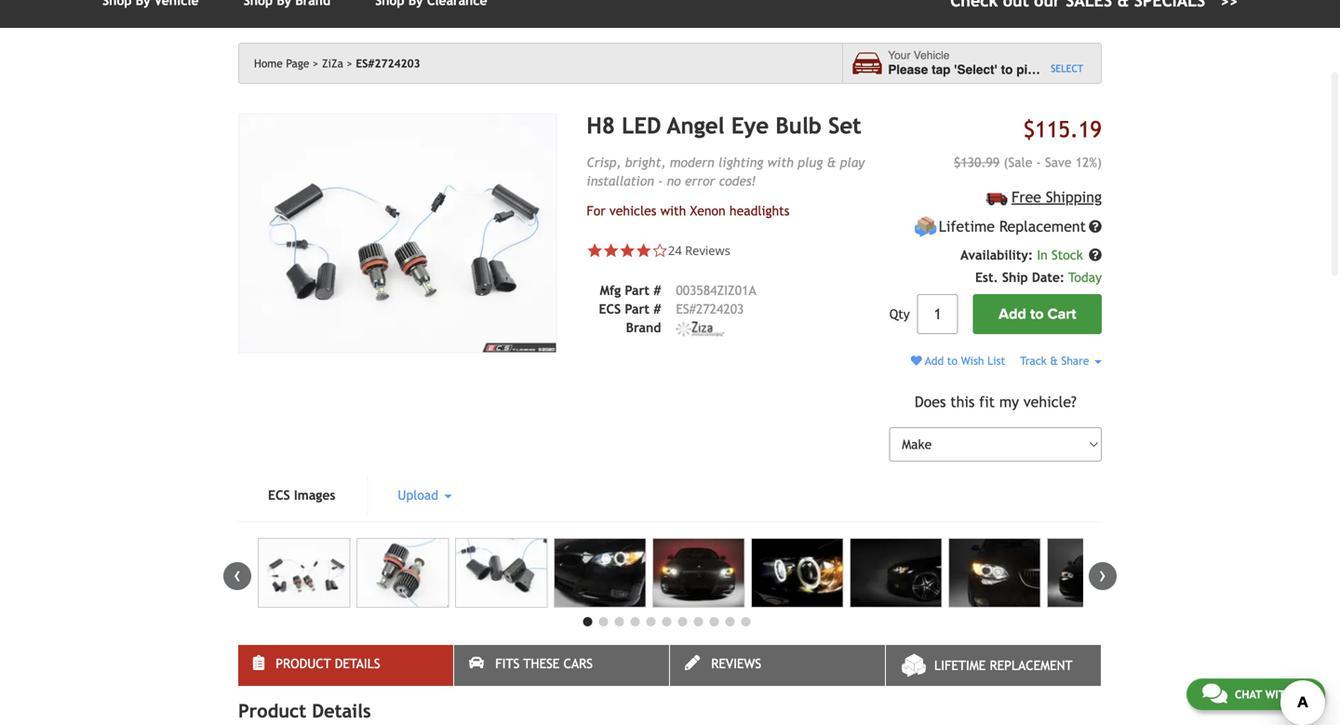 Task type: locate. For each thing, give the bounding box(es) containing it.
# inside 003584ziz01a ecs part #
[[654, 302, 661, 316]]

2 vertical spatial to
[[948, 354, 958, 367]]

0 vertical spatial with
[[768, 155, 794, 170]]

‹
[[234, 562, 241, 587]]

1 vertical spatial question circle image
[[1089, 249, 1102, 262]]

reviews
[[685, 242, 731, 259], [711, 657, 762, 671]]

1 vertical spatial replacement
[[990, 658, 1073, 673]]

led
[[622, 113, 661, 139]]

ecs inside 003584ziz01a ecs part #
[[599, 302, 621, 316]]

with left plug
[[768, 155, 794, 170]]

0 vertical spatial ecs
[[599, 302, 621, 316]]

ziza image
[[676, 321, 725, 336]]

lifetime
[[939, 218, 995, 235], [935, 658, 986, 673]]

0 horizontal spatial with
[[661, 203, 686, 218]]

question circle image for lifetime replacement
[[1089, 220, 1102, 233]]

& left "play"
[[827, 155, 836, 170]]

free shipping image
[[987, 192, 1008, 205]]

2724203
[[696, 302, 744, 316]]

with down no at top
[[661, 203, 686, 218]]

star image
[[587, 242, 603, 259], [620, 242, 636, 259], [636, 242, 652, 259]]

add to cart
[[999, 306, 1077, 323]]

&
[[827, 155, 836, 170], [1051, 354, 1058, 367]]

0 vertical spatial product details
[[276, 657, 380, 671]]

& inside crisp, bright, modern lighting with plug & play installation - no error codes!
[[827, 155, 836, 170]]

home
[[254, 57, 283, 70]]

with left us
[[1266, 688, 1293, 701]]

1 horizontal spatial to
[[1001, 62, 1013, 77]]

0 vertical spatial lifetime
[[939, 218, 995, 235]]

lifetime replacement link
[[886, 645, 1101, 686]]

installation
[[587, 174, 654, 188]]

your vehicle please tap 'select' to pick a vehicle
[[888, 49, 1099, 77]]

to left pick
[[1001, 62, 1013, 77]]

part up brand
[[625, 302, 650, 316]]

to left wish
[[948, 354, 958, 367]]

24 reviews link
[[668, 242, 731, 259]]

# up es# 2724203 brand
[[654, 283, 661, 298]]

product
[[276, 657, 331, 671], [238, 700, 306, 722]]

0 vertical spatial details
[[335, 657, 380, 671]]

0 horizontal spatial to
[[948, 354, 958, 367]]

1 horizontal spatial -
[[1037, 155, 1042, 170]]

ecs
[[599, 302, 621, 316], [268, 488, 290, 503]]

to
[[1001, 62, 1013, 77], [1031, 306, 1044, 323], [948, 354, 958, 367]]

a
[[1046, 62, 1053, 77]]

2 horizontal spatial with
[[1266, 688, 1293, 701]]

angel
[[668, 113, 725, 139]]

1 vertical spatial product
[[238, 700, 306, 722]]

1 vertical spatial &
[[1051, 354, 1058, 367]]

- left save
[[1037, 155, 1042, 170]]

to left cart
[[1031, 306, 1044, 323]]

1 horizontal spatial &
[[1051, 354, 1058, 367]]

1 vertical spatial -
[[658, 174, 663, 188]]

add down ship
[[999, 306, 1027, 323]]

to for add to cart
[[1031, 306, 1044, 323]]

plug
[[798, 155, 823, 170]]

star image left empty star image
[[620, 242, 636, 259]]

lighting
[[719, 155, 764, 170]]

my
[[1000, 393, 1019, 410]]

wish
[[961, 354, 985, 367]]

upload button
[[368, 477, 482, 514]]

1 vertical spatial part
[[625, 302, 650, 316]]

part right mfg
[[625, 283, 650, 298]]

headlights
[[730, 203, 790, 218]]

None text field
[[918, 294, 959, 334]]

$130.99
[[954, 155, 1000, 170]]

es#
[[676, 302, 696, 316]]

pick
[[1017, 62, 1042, 77]]

track
[[1021, 354, 1047, 367]]

2 vertical spatial with
[[1266, 688, 1293, 701]]

replacement inside lifetime replacement link
[[990, 658, 1073, 673]]

does
[[915, 393, 946, 410]]

0 horizontal spatial add
[[925, 354, 944, 367]]

1 vertical spatial #
[[654, 302, 661, 316]]

‹ link
[[223, 562, 251, 590]]

-
[[1037, 155, 1042, 170], [658, 174, 663, 188]]

0 horizontal spatial -
[[658, 174, 663, 188]]

today
[[1069, 270, 1102, 285]]

add
[[999, 306, 1027, 323], [925, 354, 944, 367]]

1 vertical spatial add
[[925, 354, 944, 367]]

mfg
[[600, 283, 621, 298]]

est. ship date: today
[[976, 270, 1102, 285]]

1 vertical spatial lifetime replacement
[[935, 658, 1073, 673]]

home page link
[[254, 57, 319, 70]]

vehicle
[[1056, 62, 1099, 77]]

free shipping
[[1012, 188, 1102, 206]]

share
[[1062, 354, 1090, 367]]

1 star image from the left
[[587, 242, 603, 259]]

ecs left images
[[268, 488, 290, 503]]

12%)
[[1076, 155, 1102, 170]]

question circle image up today
[[1089, 249, 1102, 262]]

fits these cars link
[[454, 645, 669, 686]]

0 vertical spatial add
[[999, 306, 1027, 323]]

add right heart image
[[925, 354, 944, 367]]

0 horizontal spatial &
[[827, 155, 836, 170]]

# up brand
[[654, 302, 661, 316]]

add for add to cart
[[999, 306, 1027, 323]]

2 question circle image from the top
[[1089, 249, 1102, 262]]

select
[[1051, 63, 1084, 74]]

star image down for
[[587, 242, 603, 259]]

modern
[[670, 155, 715, 170]]

0 vertical spatial #
[[654, 283, 661, 298]]

1 vertical spatial to
[[1031, 306, 1044, 323]]

chat with us
[[1235, 688, 1310, 701]]

› link
[[1089, 562, 1117, 590]]

1 horizontal spatial with
[[768, 155, 794, 170]]

chat
[[1235, 688, 1263, 701]]

add to wish list
[[922, 354, 1006, 367]]

this product is lifetime replacement eligible image
[[914, 215, 938, 238]]

track & share button
[[1021, 354, 1102, 367]]

product details link
[[238, 645, 453, 686]]

2 horizontal spatial to
[[1031, 306, 1044, 323]]

0 vertical spatial part
[[625, 283, 650, 298]]

0 horizontal spatial ecs
[[268, 488, 290, 503]]

brand
[[626, 320, 661, 335]]

add inside button
[[999, 306, 1027, 323]]

add to cart button
[[974, 294, 1102, 334]]

0 vertical spatial replacement
[[1000, 218, 1086, 235]]

bulb
[[776, 113, 822, 139]]

list
[[988, 354, 1006, 367]]

& right "track"
[[1051, 354, 1058, 367]]

es#2724203 - 003584ziz01a - h8 led angel eye bulb set - crisp, bright, modern lighting with plug & play installation - no error codes! - ziza - bmw image
[[238, 114, 557, 353], [258, 538, 350, 608], [357, 538, 449, 608], [455, 538, 548, 608], [554, 538, 646, 608], [653, 538, 745, 608], [751, 538, 844, 608], [850, 538, 942, 608], [949, 538, 1041, 608], [1047, 538, 1140, 608]]

- left no at top
[[658, 174, 663, 188]]

0 vertical spatial to
[[1001, 62, 1013, 77]]

to inside 'add to cart' button
[[1031, 306, 1044, 323]]

2 # from the top
[[654, 302, 661, 316]]

ecs images link
[[238, 477, 365, 514]]

question circle image
[[1089, 220, 1102, 233], [1089, 249, 1102, 262]]

page
[[286, 57, 309, 70]]

1 question circle image from the top
[[1089, 220, 1102, 233]]

ecs down mfg
[[599, 302, 621, 316]]

0 vertical spatial lifetime replacement
[[939, 218, 1086, 235]]

ship
[[1003, 270, 1028, 285]]

0 vertical spatial question circle image
[[1089, 220, 1102, 233]]

1 horizontal spatial ecs
[[599, 302, 621, 316]]

details
[[335, 657, 380, 671], [312, 700, 371, 722]]

1 horizontal spatial add
[[999, 306, 1027, 323]]

add to wish list link
[[911, 354, 1006, 367]]

0 vertical spatial &
[[827, 155, 836, 170]]

#
[[654, 283, 661, 298], [654, 302, 661, 316]]

these
[[524, 657, 560, 671]]

crisp,
[[587, 155, 621, 170]]

play
[[840, 155, 865, 170]]

24
[[668, 242, 682, 259]]

with
[[768, 155, 794, 170], [661, 203, 686, 218], [1266, 688, 1293, 701]]

1 vertical spatial with
[[661, 203, 686, 218]]

availability: in stock
[[961, 248, 1087, 263]]

star image left 24
[[636, 242, 652, 259]]

question circle image down 'shipping'
[[1089, 220, 1102, 233]]

2 part from the top
[[625, 302, 650, 316]]

lifetime replacement
[[939, 218, 1086, 235], [935, 658, 1073, 673]]

es# 2724203 brand
[[626, 302, 744, 335]]

us
[[1297, 688, 1310, 701]]

qty
[[890, 307, 910, 322]]

shipping
[[1046, 188, 1102, 206]]



Task type: describe. For each thing, give the bounding box(es) containing it.
images
[[294, 488, 336, 503]]

availability:
[[961, 248, 1033, 263]]

(sale
[[1004, 155, 1033, 170]]

ecs images
[[268, 488, 336, 503]]

2 star image from the left
[[620, 242, 636, 259]]

reviews link
[[670, 645, 885, 686]]

crisp, bright, modern lighting with plug & play installation - no error codes!
[[587, 155, 865, 188]]

tap
[[932, 62, 951, 77]]

details inside the product details link
[[335, 657, 380, 671]]

chat with us link
[[1187, 679, 1326, 710]]

track & share
[[1021, 354, 1093, 367]]

0 vertical spatial product
[[276, 657, 331, 671]]

3 star image from the left
[[636, 242, 652, 259]]

question circle image for in stock
[[1089, 249, 1102, 262]]

$130.99 (sale - save 12%)
[[954, 155, 1102, 170]]

vehicles
[[610, 203, 657, 218]]

'select'
[[955, 62, 998, 77]]

for
[[587, 203, 606, 218]]

24 reviews
[[668, 242, 731, 259]]

1 # from the top
[[654, 283, 661, 298]]

1 vertical spatial details
[[312, 700, 371, 722]]

1 part from the top
[[625, 283, 650, 298]]

115.19
[[1036, 116, 1102, 142]]

heart image
[[911, 355, 922, 367]]

star image
[[603, 242, 620, 259]]

please
[[888, 62, 929, 77]]

es#2724203
[[356, 57, 420, 70]]

your
[[888, 49, 911, 62]]

this
[[951, 393, 975, 410]]

stock
[[1052, 248, 1083, 263]]

h8
[[587, 113, 615, 139]]

error
[[685, 174, 715, 188]]

comments image
[[1203, 682, 1228, 705]]

free
[[1012, 188, 1042, 206]]

xenon
[[690, 203, 726, 218]]

fits these cars
[[496, 657, 593, 671]]

date:
[[1032, 270, 1065, 285]]

select link
[[1051, 61, 1084, 76]]

1 vertical spatial product details
[[238, 700, 371, 722]]

ziza link
[[322, 57, 353, 70]]

set
[[829, 113, 862, 139]]

fit
[[980, 393, 995, 410]]

1 vertical spatial reviews
[[711, 657, 762, 671]]

vehicle
[[914, 49, 950, 62]]

bright,
[[625, 155, 666, 170]]

cars
[[564, 657, 593, 671]]

- inside crisp, bright, modern lighting with plug & play installation - no error codes!
[[658, 174, 663, 188]]

1 vertical spatial lifetime
[[935, 658, 986, 673]]

add for add to wish list
[[925, 354, 944, 367]]

ziza
[[322, 57, 343, 70]]

empty star image
[[652, 242, 668, 259]]

vehicle?
[[1024, 393, 1077, 410]]

est.
[[976, 270, 999, 285]]

part inside 003584ziz01a ecs part #
[[625, 302, 650, 316]]

in
[[1037, 248, 1048, 263]]

0 vertical spatial reviews
[[685, 242, 731, 259]]

1 vertical spatial ecs
[[268, 488, 290, 503]]

eye
[[732, 113, 769, 139]]

does this fit my vehicle?
[[915, 393, 1077, 410]]

›
[[1100, 562, 1107, 587]]

no
[[667, 174, 681, 188]]

upload
[[398, 488, 443, 503]]

003584ziz01a
[[676, 283, 757, 298]]

codes!
[[719, 174, 757, 188]]

fits
[[496, 657, 520, 671]]

home page
[[254, 57, 309, 70]]

003584ziz01a ecs part #
[[599, 283, 757, 316]]

0 vertical spatial -
[[1037, 155, 1042, 170]]

to inside your vehicle please tap 'select' to pick a vehicle
[[1001, 62, 1013, 77]]

save
[[1045, 155, 1072, 170]]

mfg part #
[[600, 283, 661, 298]]

with inside crisp, bright, modern lighting with plug & play installation - no error codes!
[[768, 155, 794, 170]]

to for add to wish list
[[948, 354, 958, 367]]



Task type: vqa. For each thing, say whether or not it's contained in the screenshot.
Mercedes Benz Coolant & Antifreeze image
no



